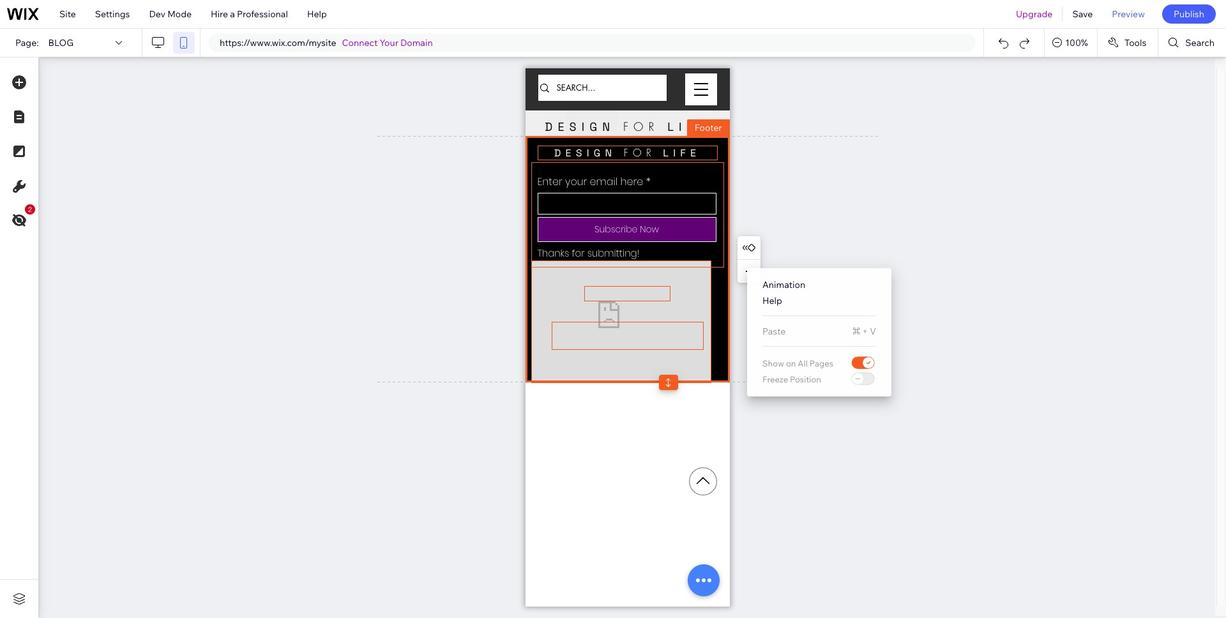 Task type: describe. For each thing, give the bounding box(es) containing it.
100%
[[1066, 37, 1088, 49]]

settings
[[95, 8, 130, 20]]

100% button
[[1045, 29, 1097, 57]]

paste
[[763, 326, 786, 337]]

animation help
[[763, 279, 806, 307]]

preview button
[[1103, 0, 1155, 28]]

v
[[870, 326, 876, 337]]

domain
[[401, 37, 433, 49]]

upgrade
[[1016, 8, 1053, 20]]

mode
[[167, 8, 192, 20]]

pages
[[810, 358, 834, 368]]

2
[[28, 206, 32, 213]]

your
[[380, 37, 399, 49]]

footer
[[695, 122, 722, 134]]

publish button
[[1163, 4, 1216, 24]]

all
[[798, 358, 808, 368]]

save button
[[1063, 0, 1103, 28]]

save
[[1073, 8, 1093, 20]]

blog
[[48, 37, 74, 49]]

switch for freeze position
[[821, 370, 876, 388]]

tools button
[[1098, 29, 1158, 57]]

site
[[59, 8, 76, 20]]

0 vertical spatial help
[[307, 8, 327, 20]]

hire a professional
[[211, 8, 288, 20]]

freeze
[[763, 374, 788, 384]]

search button
[[1159, 29, 1226, 57]]



Task type: vqa. For each thing, say whether or not it's contained in the screenshot.
a
yes



Task type: locate. For each thing, give the bounding box(es) containing it.
switch for show on all pages
[[851, 355, 876, 372]]

connect
[[342, 37, 378, 49]]

publish
[[1174, 8, 1205, 20]]

dev
[[149, 8, 165, 20]]

switch
[[851, 355, 876, 372], [821, 370, 876, 388]]

show on all pages
[[763, 358, 834, 368]]

a
[[230, 8, 235, 20]]

switch down ⌘ + v
[[851, 355, 876, 372]]

freeze position
[[763, 374, 821, 384]]

help up 'https://www.wix.com/mysite connect your domain'
[[307, 8, 327, 20]]

help inside the animation help
[[763, 295, 782, 307]]

tools
[[1125, 37, 1147, 49]]

on
[[786, 358, 796, 368]]

preview
[[1112, 8, 1145, 20]]

https://www.wix.com/mysite
[[220, 37, 336, 49]]

dev mode
[[149, 8, 192, 20]]

search
[[1186, 37, 1215, 49]]

professional
[[237, 8, 288, 20]]

1 vertical spatial help
[[763, 295, 782, 307]]

2 button
[[6, 204, 35, 234]]

⌘ + v
[[853, 326, 876, 337]]

help down animation
[[763, 295, 782, 307]]

animation
[[763, 279, 806, 291]]

show
[[763, 358, 784, 368]]

help
[[307, 8, 327, 20], [763, 295, 782, 307]]

https://www.wix.com/mysite connect your domain
[[220, 37, 433, 49]]

0 horizontal spatial help
[[307, 8, 327, 20]]

⌘
[[853, 326, 861, 337]]

1 horizontal spatial help
[[763, 295, 782, 307]]

hire
[[211, 8, 228, 20]]

switch down pages
[[821, 370, 876, 388]]

position
[[790, 374, 821, 384]]

+
[[863, 326, 868, 337]]



